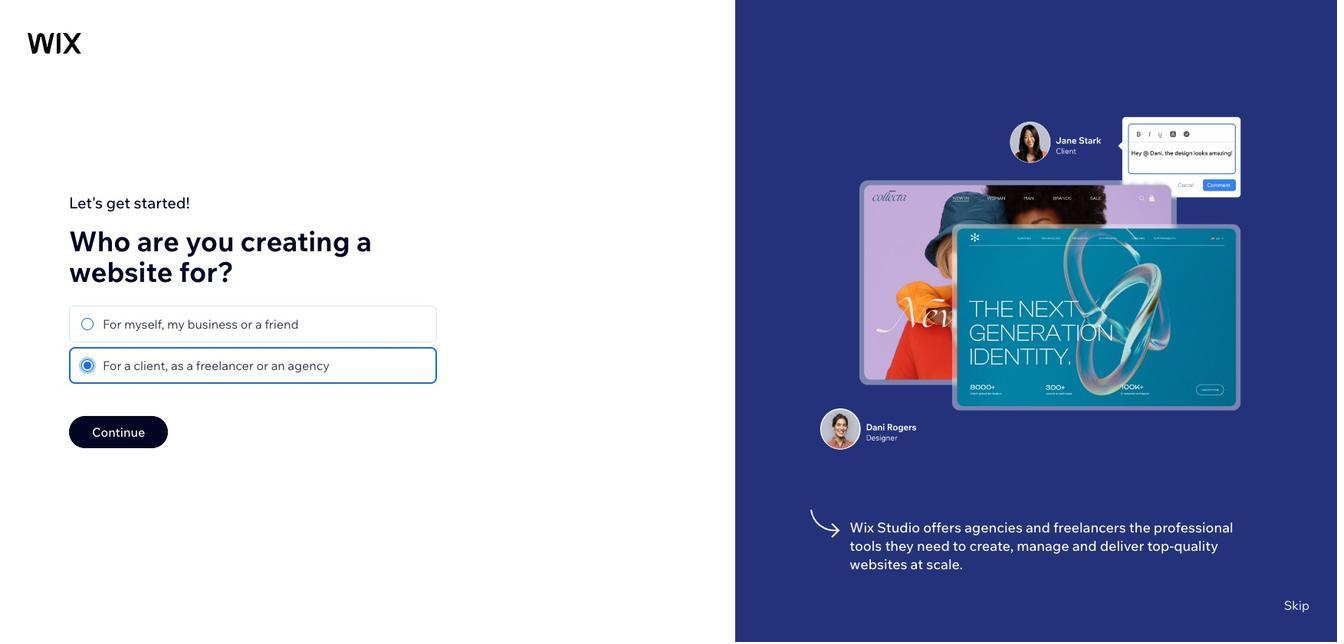Task type: vqa. For each thing, say whether or not it's contained in the screenshot.
Resources group
no



Task type: describe. For each thing, give the bounding box(es) containing it.
continue button
[[69, 416, 168, 449]]

creating
[[240, 224, 350, 258]]

for myself, my business or a friend
[[103, 317, 299, 332]]

an
[[271, 358, 285, 373]]

studio
[[877, 519, 920, 537]]

freelancer
[[196, 358, 254, 373]]

a right as
[[186, 358, 193, 373]]

wix
[[850, 519, 874, 537]]

you
[[186, 224, 234, 258]]

a left friend
[[255, 317, 262, 332]]

wix studio offers agencies and freelancers the professional tools they need to create, manage and deliver top-quality websites at scale.
[[850, 519, 1234, 574]]

a left client,
[[124, 358, 131, 373]]

let's get started!
[[69, 193, 190, 212]]

1 vertical spatial or
[[256, 358, 268, 373]]

skip
[[1284, 598, 1310, 613]]

deliver
[[1100, 538, 1144, 555]]

for?
[[179, 255, 234, 289]]

0 vertical spatial or
[[241, 317, 253, 332]]

who are you creating a website for?
[[69, 224, 372, 289]]

for for for a client, as a freelancer or an agency
[[103, 358, 122, 373]]

myself,
[[124, 317, 164, 332]]

business
[[187, 317, 238, 332]]

manage
[[1017, 538, 1069, 555]]



Task type: locate. For each thing, give the bounding box(es) containing it.
top-
[[1148, 538, 1174, 555]]

as
[[171, 358, 184, 373]]

for
[[103, 317, 122, 332], [103, 358, 122, 373]]

professional
[[1154, 519, 1234, 537]]

the
[[1129, 519, 1151, 537]]

who
[[69, 224, 131, 258]]

0 vertical spatial and
[[1026, 519, 1050, 537]]

0 horizontal spatial or
[[241, 317, 253, 332]]

option group
[[69, 306, 437, 384]]

quality
[[1174, 538, 1219, 555]]

and up "manage"
[[1026, 519, 1050, 537]]

to
[[953, 538, 967, 555]]

1 vertical spatial and
[[1073, 538, 1097, 555]]

freelancers
[[1054, 519, 1126, 537]]

or right "business"
[[241, 317, 253, 332]]

for for for myself, my business or a friend
[[103, 317, 122, 332]]

let's
[[69, 193, 103, 212]]

a
[[356, 224, 372, 258], [255, 317, 262, 332], [124, 358, 131, 373], [186, 358, 193, 373]]

option group containing for myself, my business or a friend
[[69, 306, 437, 384]]

offers
[[923, 519, 962, 537]]

for a client, as a freelancer or an agency
[[103, 358, 330, 373]]

website
[[69, 255, 173, 289]]

1 for from the top
[[103, 317, 122, 332]]

and
[[1026, 519, 1050, 537], [1073, 538, 1097, 555]]

continue
[[92, 425, 145, 440]]

1 horizontal spatial or
[[256, 358, 268, 373]]

agencies
[[965, 519, 1023, 537]]

tools
[[850, 538, 882, 555]]

need
[[917, 538, 950, 555]]

agency
[[288, 358, 330, 373]]

2 for from the top
[[103, 358, 122, 373]]

or left an
[[256, 358, 268, 373]]

create,
[[970, 538, 1014, 555]]

1 horizontal spatial and
[[1073, 538, 1097, 555]]

a inside "who are you creating a website for?"
[[356, 224, 372, 258]]

or
[[241, 317, 253, 332], [256, 358, 268, 373]]

websites
[[850, 556, 908, 574]]

friend
[[265, 317, 299, 332]]

and down the 'freelancers'
[[1073, 538, 1097, 555]]

at
[[911, 556, 924, 574]]

started!
[[134, 193, 190, 212]]

0 horizontal spatial and
[[1026, 519, 1050, 537]]

they
[[885, 538, 914, 555]]

0 vertical spatial for
[[103, 317, 122, 332]]

my
[[167, 317, 185, 332]]

a right creating
[[356, 224, 372, 258]]

client,
[[134, 358, 168, 373]]

are
[[137, 224, 179, 258]]

1 vertical spatial for
[[103, 358, 122, 373]]

for left "myself,"
[[103, 317, 122, 332]]

scale.
[[927, 556, 963, 574]]

skip button
[[1284, 597, 1310, 615]]

for left client,
[[103, 358, 122, 373]]

get
[[106, 193, 130, 212]]



